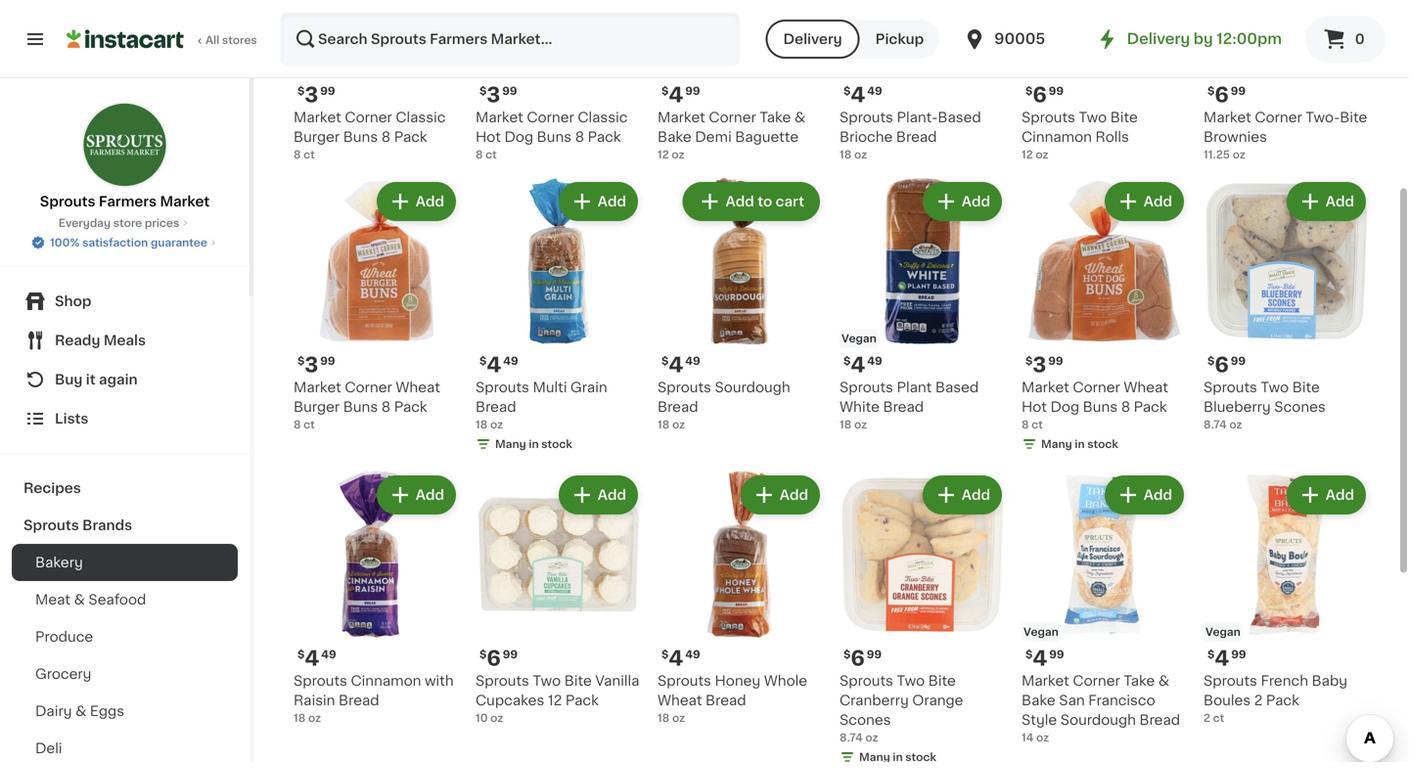 Task type: locate. For each thing, give the bounding box(es) containing it.
market corner wheat burger buns 8 pack 8 ct
[[294, 381, 440, 430]]

oz
[[672, 149, 685, 160], [854, 149, 867, 160], [1036, 149, 1049, 160], [1233, 149, 1246, 160], [490, 419, 503, 430], [672, 419, 685, 430], [854, 419, 867, 430], [1229, 419, 1242, 430], [308, 713, 321, 724], [490, 713, 503, 724], [672, 713, 685, 724], [865, 732, 878, 743], [1036, 732, 1049, 743]]

baguette
[[735, 130, 799, 144]]

99 for sprouts french baby boules 2 pack
[[1231, 649, 1246, 660]]

many in stock for 4
[[495, 439, 572, 450]]

delivery for delivery by 12:00pm
[[1127, 32, 1190, 46]]

$ 3 99 up market corner wheat burger buns 8 pack 8 ct
[[297, 355, 335, 375]]

$ 4 49 up brioche
[[844, 85, 882, 105]]

99 down search field
[[502, 86, 517, 96]]

3 for market corner classic burger buns 8 pack
[[305, 85, 318, 105]]

& inside "link"
[[74, 593, 85, 607]]

$ up white
[[844, 356, 851, 366]]

4 for sprouts plant-based brioche bread
[[851, 85, 865, 105]]

buns inside market corner classic burger buns 8 pack 8 ct
[[343, 130, 378, 144]]

two for orange
[[897, 674, 925, 688]]

sprouts inside the sprouts french baby boules 2 pack 2 ct
[[1204, 674, 1257, 688]]

dog inside market corner wheat hot dog buns 8 pack 8 ct
[[1051, 400, 1079, 414]]

take inside market corner take & bake demi baguette 12 oz
[[760, 111, 791, 124]]

add button for sprouts french baby boules 2 pack
[[1289, 478, 1364, 513]]

delivery by 12:00pm
[[1127, 32, 1282, 46]]

sprouts inside 'sprouts two bite vanilla cupcakes 12 pack 10 oz'
[[476, 674, 529, 688]]

99 up demi
[[685, 86, 700, 96]]

take up the baguette
[[760, 111, 791, 124]]

$ for sprouts honey whole wheat bread
[[662, 649, 669, 660]]

12 inside sprouts two bite cinnamon rolls 12 oz
[[1022, 149, 1033, 160]]

delivery by 12:00pm link
[[1096, 27, 1282, 51]]

seafood
[[88, 593, 146, 607]]

dog inside market corner classic hot dog buns 8 pack 8 ct
[[504, 130, 533, 144]]

delivery left pickup
[[783, 32, 842, 46]]

sprouts for sprouts brands
[[23, 519, 79, 532]]

99
[[320, 86, 335, 96], [502, 86, 517, 96], [685, 86, 700, 96], [1049, 86, 1064, 96], [1231, 86, 1246, 96], [320, 356, 335, 366], [1048, 356, 1063, 366], [1231, 356, 1246, 366], [503, 649, 518, 660], [867, 649, 882, 660], [1049, 649, 1064, 660], [1231, 649, 1246, 660]]

0 vertical spatial dog
[[504, 130, 533, 144]]

1 in from the left
[[529, 439, 539, 450]]

49 up white
[[867, 356, 882, 366]]

3
[[305, 85, 318, 105], [487, 85, 500, 105], [305, 355, 318, 375], [1033, 355, 1046, 375]]

sprouts up blueberry
[[1204, 381, 1257, 394]]

boules
[[1204, 694, 1251, 708]]

$ up the cranberry
[[844, 649, 851, 660]]

bread inside market corner take & bake san francisco style sourdough bread 14 oz
[[1140, 713, 1180, 727]]

$ for sprouts two bite cinnamon rolls
[[1026, 86, 1033, 96]]

1 burger from the top
[[294, 130, 340, 144]]

0 horizontal spatial bake
[[658, 130, 692, 144]]

0 horizontal spatial $ 4 99
[[662, 85, 700, 105]]

$ 6 99 up the cranberry
[[844, 648, 882, 669]]

take for baguette
[[760, 111, 791, 124]]

corner inside market corner take & bake demi baguette 12 oz
[[709, 111, 756, 124]]

hot
[[476, 130, 501, 144], [1022, 400, 1047, 414]]

bakery link
[[12, 544, 238, 581]]

sprouts for sprouts plant based white bread 18 oz
[[840, 381, 893, 394]]

burger inside market corner classic burger buns 8 pack 8 ct
[[294, 130, 340, 144]]

$ for sprouts sourdough bread
[[662, 356, 669, 366]]

blueberry
[[1204, 400, 1271, 414]]

Search field
[[282, 14, 738, 65]]

two up cupcakes
[[533, 674, 561, 688]]

sprouts farmers market
[[40, 195, 210, 208]]

8.74 down blueberry
[[1204, 419, 1227, 430]]

classic inside market corner classic burger buns 8 pack 8 ct
[[396, 111, 446, 124]]

$ up brownies
[[1208, 86, 1215, 96]]

6 up brownies
[[1215, 85, 1229, 105]]

stores
[[222, 35, 257, 46]]

1 horizontal spatial hot
[[1022, 400, 1047, 414]]

4 for sprouts french baby boules 2 pack
[[1215, 648, 1229, 669]]

bite for sprouts two bite blueberry scones
[[1292, 381, 1320, 394]]

take inside market corner take & bake san francisco style sourdough bread 14 oz
[[1124, 674, 1155, 688]]

farmers
[[99, 195, 157, 208]]

sprouts right grain
[[658, 381, 711, 394]]

0 vertical spatial sourdough
[[715, 381, 790, 394]]

1 horizontal spatial many in stock
[[1041, 439, 1118, 450]]

corner inside market corner wheat burger buns 8 pack 8 ct
[[345, 381, 392, 394]]

& inside market corner take & bake demi baguette 12 oz
[[794, 111, 806, 124]]

add button for sprouts multi grain bread
[[561, 184, 636, 219]]

guarantee
[[151, 237, 207, 248]]

$ up cupcakes
[[480, 649, 487, 660]]

bake inside market corner take & bake san francisco style sourdough bread 14 oz
[[1022, 694, 1056, 708]]

6
[[1033, 85, 1047, 105], [1215, 85, 1229, 105], [1215, 355, 1229, 375], [487, 648, 501, 669], [851, 648, 865, 669]]

0
[[1355, 32, 1365, 46]]

cinnamon inside sprouts two bite cinnamon rolls 12 oz
[[1022, 130, 1092, 144]]

$ up style
[[1026, 649, 1033, 660]]

sprouts up everyday
[[40, 195, 95, 208]]

delivery left by
[[1127, 32, 1190, 46]]

0 horizontal spatial delivery
[[783, 32, 842, 46]]

many in stock down sprouts multi grain bread 18 oz
[[495, 439, 572, 450]]

many down sprouts multi grain bread 18 oz
[[495, 439, 526, 450]]

0 vertical spatial take
[[760, 111, 791, 124]]

1 horizontal spatial classic
[[578, 111, 628, 124]]

49 for sprouts sourdough bread
[[685, 356, 700, 366]]

bread
[[896, 130, 937, 144], [476, 400, 516, 414], [658, 400, 698, 414], [883, 400, 924, 414], [339, 694, 379, 708], [706, 694, 746, 708], [1140, 713, 1180, 727]]

add for sprouts two bite vanilla cupcakes 12 pack
[[598, 488, 626, 502]]

two inside sprouts two bite cinnamon rolls 12 oz
[[1079, 111, 1107, 124]]

sprouts left the multi
[[476, 381, 529, 394]]

rolls
[[1096, 130, 1129, 144]]

corner for market corner classic hot dog buns 8 pack
[[527, 111, 574, 124]]

0 horizontal spatial wheat
[[396, 381, 440, 394]]

$ up market corner wheat hot dog buns 8 pack 8 ct
[[1026, 356, 1033, 366]]

add button for market corner take & bake san francisco style sourdough bread
[[1107, 478, 1182, 513]]

1 horizontal spatial in
[[1075, 439, 1085, 450]]

1 horizontal spatial many
[[1041, 439, 1072, 450]]

49 up sprouts multi grain bread 18 oz
[[503, 356, 518, 366]]

$ 6 99 for sprouts two bite cranberry orange scones
[[844, 648, 882, 669]]

4 for market corner take & bake san francisco style sourdough bread
[[1033, 648, 1047, 669]]

2 classic from the left
[[578, 111, 628, 124]]

1 horizontal spatial scones
[[1274, 400, 1326, 414]]

$ for market corner classic hot dog buns 8 pack
[[480, 86, 487, 96]]

brownies
[[1204, 130, 1267, 144]]

4 up brioche
[[851, 85, 865, 105]]

3 up market corner wheat burger buns 8 pack 8 ct
[[305, 355, 318, 375]]

1 horizontal spatial 12
[[658, 149, 669, 160]]

sprouts up brioche
[[840, 111, 893, 124]]

two inside 'sprouts two bite vanilla cupcakes 12 pack 10 oz'
[[533, 674, 561, 688]]

$ up sprouts multi grain bread 18 oz
[[480, 356, 487, 366]]

sourdough
[[715, 381, 790, 394], [1061, 713, 1136, 727]]

market inside market corner wheat burger buns 8 pack 8 ct
[[294, 381, 341, 394]]

wheat for 8
[[1124, 381, 1168, 394]]

two for rolls
[[1079, 111, 1107, 124]]

vegan for market corner take & bake san francisco style sourdough bread
[[1024, 627, 1059, 638]]

market inside market corner take & bake san francisco style sourdough bread 14 oz
[[1022, 674, 1069, 688]]

sprouts up "raisin"
[[294, 674, 347, 688]]

plant-
[[897, 111, 938, 124]]

1 vertical spatial scones
[[840, 713, 891, 727]]

sprouts inside sprouts two bite cranberry orange scones 8.74 oz
[[840, 674, 893, 688]]

18 for sprouts plant based white bread
[[840, 419, 852, 430]]

$ for market corner take & bake san francisco style sourdough bread
[[1026, 649, 1033, 660]]

2 in from the left
[[1075, 439, 1085, 450]]

bite for sprouts two bite cinnamon rolls
[[1110, 111, 1138, 124]]

sprouts inside sprouts sourdough bread 18 oz
[[658, 381, 711, 394]]

0 horizontal spatial dog
[[504, 130, 533, 144]]

cinnamon left rolls
[[1022, 130, 1092, 144]]

hot inside market corner classic hot dog buns 8 pack 8 ct
[[476, 130, 501, 144]]

99 up market corner wheat burger buns 8 pack 8 ct
[[320, 356, 335, 366]]

99 up brownies
[[1231, 86, 1246, 96]]

0 horizontal spatial vegan
[[842, 333, 877, 344]]

vegan for sprouts plant based white bread
[[842, 333, 877, 344]]

$ 6 99 for market corner two-bite brownies
[[1208, 85, 1246, 105]]

1 stock from the left
[[541, 439, 572, 450]]

delivery inside button
[[783, 32, 842, 46]]

hot for wheat
[[1022, 400, 1047, 414]]

$ 4 49 up sprouts honey whole wheat bread 18 oz
[[662, 648, 700, 669]]

0 vertical spatial 8.74
[[1204, 419, 1227, 430]]

sprouts inside sprouts two bite cinnamon rolls 12 oz
[[1022, 111, 1075, 124]]

add for sprouts french baby boules 2 pack
[[1326, 488, 1354, 502]]

scones down the cranberry
[[840, 713, 891, 727]]

take up francisco
[[1124, 674, 1155, 688]]

1 vertical spatial hot
[[1022, 400, 1047, 414]]

0 vertical spatial based
[[938, 111, 981, 124]]

99 for market corner classic burger buns 8 pack
[[320, 86, 335, 96]]

3 up market corner classic burger buns 8 pack 8 ct
[[305, 85, 318, 105]]

scones inside sprouts two bite cranberry orange scones 8.74 oz
[[840, 713, 891, 727]]

$ up brioche
[[844, 86, 851, 96]]

1 horizontal spatial stock
[[1087, 439, 1118, 450]]

bake for 12
[[658, 130, 692, 144]]

0 horizontal spatial many
[[495, 439, 526, 450]]

two inside sprouts two bite cranberry orange scones 8.74 oz
[[897, 674, 925, 688]]

99 for sprouts two bite cinnamon rolls
[[1049, 86, 1064, 96]]

classic
[[396, 111, 446, 124], [578, 111, 628, 124]]

0 horizontal spatial stock
[[541, 439, 572, 450]]

hot inside market corner wheat hot dog buns 8 pack 8 ct
[[1022, 400, 1047, 414]]

sprouts down recipes
[[23, 519, 79, 532]]

18 inside sprouts multi grain bread 18 oz
[[476, 419, 488, 430]]

1 vertical spatial dog
[[1051, 400, 1079, 414]]

plant
[[897, 381, 932, 394]]

sprouts inside sprouts plant based white bread 18 oz
[[840, 381, 893, 394]]

$ 4 99 up 'boules'
[[1208, 648, 1246, 669]]

produce
[[35, 630, 93, 644]]

$ 4 99 up demi
[[662, 85, 700, 105]]

6 up the cranberry
[[851, 648, 865, 669]]

99 for market corner two-bite brownies
[[1231, 86, 1246, 96]]

product group
[[294, 178, 460, 433], [476, 178, 642, 456], [658, 178, 824, 433], [840, 178, 1006, 433], [1022, 178, 1188, 456], [1204, 178, 1370, 433], [294, 472, 460, 726], [476, 472, 642, 726], [658, 472, 824, 726], [840, 472, 1006, 762], [1022, 472, 1188, 746], [1204, 472, 1370, 726]]

bread inside sprouts multi grain bread 18 oz
[[476, 400, 516, 414]]

49
[[867, 86, 882, 96], [503, 356, 518, 366], [685, 356, 700, 366], [867, 356, 882, 366], [321, 649, 336, 660], [685, 649, 700, 660]]

8.74
[[1204, 419, 1227, 430], [840, 732, 863, 743]]

add inside add to cart button
[[726, 195, 754, 208]]

cinnamon left the with
[[351, 674, 421, 688]]

$ 6 99
[[1026, 85, 1064, 105], [1208, 85, 1246, 105], [1208, 355, 1246, 375], [480, 648, 518, 669], [844, 648, 882, 669]]

6 for sprouts two bite cranberry orange scones
[[851, 648, 865, 669]]

$ 4 49 up white
[[844, 355, 882, 375]]

4 up 'boules'
[[1215, 648, 1229, 669]]

99 for market corner take & bake demi baguette
[[685, 86, 700, 96]]

ct inside market corner classic hot dog buns 8 pack 8 ct
[[486, 149, 497, 160]]

0 horizontal spatial scones
[[840, 713, 891, 727]]

two up blueberry
[[1261, 381, 1289, 394]]

1 horizontal spatial dog
[[1051, 400, 1079, 414]]

0 horizontal spatial 12
[[548, 694, 562, 708]]

bite inside sprouts two bite cinnamon rolls 12 oz
[[1110, 111, 1138, 124]]

based inside sprouts plant-based brioche bread 18 oz
[[938, 111, 981, 124]]

$ for sprouts plant-based brioche bread
[[844, 86, 851, 96]]

market inside market corner classic hot dog buns 8 pack 8 ct
[[476, 111, 523, 124]]

based inside sprouts plant based white bread 18 oz
[[935, 381, 979, 394]]

vanilla
[[595, 674, 639, 688]]

sprouts inside sprouts honey whole wheat bread 18 oz
[[658, 674, 711, 688]]

3 down search field
[[487, 85, 500, 105]]

6 for market corner two-bite brownies
[[1215, 85, 1229, 105]]

$ down 90005 popup button
[[1026, 86, 1033, 96]]

corner inside market corner classic burger buns 8 pack 8 ct
[[345, 111, 392, 124]]

1 horizontal spatial wheat
[[658, 694, 702, 708]]

6 up blueberry
[[1215, 355, 1229, 375]]

6 for sprouts two bite blueberry scones
[[1215, 355, 1229, 375]]

18 inside sprouts cinnamon with raisin bread 18 oz
[[294, 713, 306, 724]]

2 many in stock from the left
[[1041, 439, 1118, 450]]

buns
[[343, 130, 378, 144], [537, 130, 572, 144], [343, 400, 378, 414], [1083, 400, 1118, 414]]

$ 4 49 up sprouts multi grain bread 18 oz
[[480, 355, 518, 375]]

vegan up white
[[842, 333, 877, 344]]

market inside the "market corner two-bite brownies 11.25 oz"
[[1204, 111, 1251, 124]]

sprouts for sprouts plant-based brioche bread 18 oz
[[840, 111, 893, 124]]

$
[[297, 86, 305, 96], [480, 86, 487, 96], [662, 86, 669, 96], [844, 86, 851, 96], [1026, 86, 1033, 96], [1208, 86, 1215, 96], [297, 356, 305, 366], [480, 356, 487, 366], [662, 356, 669, 366], [844, 356, 851, 366], [1026, 356, 1033, 366], [1208, 356, 1215, 366], [297, 649, 305, 660], [480, 649, 487, 660], [662, 649, 669, 660], [844, 649, 851, 660], [1026, 649, 1033, 660], [1208, 649, 1215, 660]]

& inside market corner take & bake san francisco style sourdough bread 14 oz
[[1159, 674, 1170, 688]]

1 horizontal spatial vegan
[[1024, 627, 1059, 638]]

add button for sprouts honey whole wheat bread
[[743, 478, 818, 513]]

add for sprouts plant based white bread
[[962, 195, 990, 208]]

$ for market corner wheat burger buns 8 pack
[[297, 356, 305, 366]]

delivery for delivery
[[783, 32, 842, 46]]

$ 4 49 for sprouts honey whole wheat bread
[[662, 648, 700, 669]]

$ 4 99 up san at the right bottom of page
[[1026, 648, 1064, 669]]

18 for sprouts plant-based brioche bread
[[840, 149, 852, 160]]

$ 6 99 up brownies
[[1208, 85, 1246, 105]]

0 horizontal spatial sourdough
[[715, 381, 790, 394]]

6 up sprouts two bite cinnamon rolls 12 oz
[[1033, 85, 1047, 105]]

sprouts for sprouts two bite cinnamon rolls 12 oz
[[1022, 111, 1075, 124]]

bake for style
[[1022, 694, 1056, 708]]

$ 3 99 up market corner wheat hot dog buns 8 pack 8 ct
[[1026, 355, 1063, 375]]

add button for market corner wheat hot dog buns 8 pack
[[1107, 184, 1182, 219]]

add button for sprouts two bite cranberry orange scones
[[925, 478, 1000, 513]]

market for market corner two-bite brownies
[[1204, 111, 1251, 124]]

0 horizontal spatial cinnamon
[[351, 674, 421, 688]]

2 horizontal spatial wheat
[[1124, 381, 1168, 394]]

add
[[416, 195, 444, 208], [598, 195, 626, 208], [726, 195, 754, 208], [962, 195, 990, 208], [1144, 195, 1172, 208], [1326, 195, 1354, 208], [416, 488, 444, 502], [598, 488, 626, 502], [780, 488, 808, 502], [962, 488, 990, 502], [1144, 488, 1172, 502], [1326, 488, 1354, 502]]

$ up blueberry
[[1208, 356, 1215, 366]]

bread inside sprouts plant-based brioche bread 18 oz
[[896, 130, 937, 144]]

99 up sprouts two bite cinnamon rolls 12 oz
[[1049, 86, 1064, 96]]

0 vertical spatial scones
[[1274, 400, 1326, 414]]

bake up style
[[1022, 694, 1056, 708]]

stock down sprouts multi grain bread 18 oz
[[541, 439, 572, 450]]

two up the orange on the bottom right of page
[[897, 674, 925, 688]]

add button
[[378, 184, 454, 219], [561, 184, 636, 219], [925, 184, 1000, 219], [1107, 184, 1182, 219], [1289, 184, 1364, 219], [378, 478, 454, 513], [561, 478, 636, 513], [743, 478, 818, 513], [925, 478, 1000, 513], [1107, 478, 1182, 513], [1289, 478, 1364, 513]]

ct inside market corner wheat hot dog buns 8 pack 8 ct
[[1032, 419, 1043, 430]]

vegan up 'boules'
[[1206, 627, 1241, 638]]

service type group
[[766, 20, 940, 59]]

sprouts left honey
[[658, 674, 711, 688]]

$ for sprouts french baby boules 2 pack
[[1208, 649, 1215, 660]]

bite
[[1110, 111, 1138, 124], [1340, 111, 1367, 124], [1292, 381, 1320, 394], [564, 674, 592, 688], [928, 674, 956, 688]]

1 vertical spatial 8.74
[[840, 732, 863, 743]]

$ for market corner wheat hot dog buns 8 pack
[[1026, 356, 1033, 366]]

two for scones
[[1261, 381, 1289, 394]]

49 up sprouts sourdough bread 18 oz
[[685, 356, 700, 366]]

$ up "raisin"
[[297, 649, 305, 660]]

sprouts up 'boules'
[[1204, 674, 1257, 688]]

corner inside the "market corner two-bite brownies 11.25 oz"
[[1255, 111, 1302, 124]]

2 horizontal spatial 12
[[1022, 149, 1033, 160]]

two
[[1079, 111, 1107, 124], [1261, 381, 1289, 394], [533, 674, 561, 688], [897, 674, 925, 688]]

1 vertical spatial 2
[[1204, 713, 1210, 724]]

$ 4 49
[[844, 85, 882, 105], [480, 355, 518, 375], [662, 355, 700, 375], [844, 355, 882, 375], [297, 648, 336, 669], [662, 648, 700, 669]]

$ up market corner take & bake demi baguette 12 oz
[[662, 86, 669, 96]]

$ up 'boules'
[[1208, 649, 1215, 660]]

3 up market corner wheat hot dog buns 8 pack 8 ct
[[1033, 355, 1046, 375]]

2 horizontal spatial $ 4 99
[[1208, 648, 1246, 669]]

4 up sprouts multi grain bread 18 oz
[[487, 355, 501, 375]]

$ up market corner wheat burger buns 8 pack 8 ct
[[297, 356, 305, 366]]

two for cupcakes
[[533, 674, 561, 688]]

1 many in stock from the left
[[495, 439, 572, 450]]

deli
[[35, 742, 62, 755]]

1 vertical spatial sourdough
[[1061, 713, 1136, 727]]

99 for market corner wheat hot dog buns 8 pack
[[1048, 356, 1063, 366]]

pack inside the sprouts french baby boules 2 pack 2 ct
[[1266, 694, 1299, 708]]

1 vertical spatial based
[[935, 381, 979, 394]]

many in stock
[[495, 439, 572, 450], [1041, 439, 1118, 450]]

market corner classic burger buns 8 pack 8 ct
[[294, 111, 446, 160]]

burger
[[294, 130, 340, 144], [294, 400, 340, 414]]

sprouts up white
[[840, 381, 893, 394]]

$ for sprouts plant based white bread
[[844, 356, 851, 366]]

pack inside market corner classic hot dog buns 8 pack 8 ct
[[588, 130, 621, 144]]

buy
[[55, 373, 83, 387]]

0 horizontal spatial in
[[529, 439, 539, 450]]

$ up market corner classic burger buns 8 pack 8 ct
[[297, 86, 305, 96]]

None search field
[[280, 12, 740, 67]]

vegan
[[842, 333, 877, 344], [1024, 627, 1059, 638], [1206, 627, 1241, 638]]

$ up sprouts sourdough bread 18 oz
[[662, 356, 669, 366]]

many
[[495, 439, 526, 450], [1041, 439, 1072, 450]]

99 up market corner classic burger buns 8 pack 8 ct
[[320, 86, 335, 96]]

corner for market corner take & bake san francisco style sourdough bread
[[1073, 674, 1120, 688]]

4 up style
[[1033, 648, 1047, 669]]

corner for market corner classic burger buns 8 pack
[[345, 111, 392, 124]]

12 inside 'sprouts two bite vanilla cupcakes 12 pack 10 oz'
[[548, 694, 562, 708]]

sprouts farmers market link
[[40, 102, 210, 211]]

sprouts two bite cranberry orange scones 8.74 oz
[[840, 674, 963, 743]]

$ 4 49 for sprouts plant based white bread
[[844, 355, 882, 375]]

1 horizontal spatial take
[[1124, 674, 1155, 688]]

wheat inside market corner wheat hot dog buns 8 pack 8 ct
[[1124, 381, 1168, 394]]

market corner wheat hot dog buns 8 pack 8 ct
[[1022, 381, 1168, 430]]

sprouts plant based white bread 18 oz
[[840, 381, 979, 430]]

18 inside sprouts plant-based brioche bread 18 oz
[[840, 149, 852, 160]]

$ up sprouts honey whole wheat bread 18 oz
[[662, 649, 669, 660]]

sprouts down 90005 popup button
[[1022, 111, 1075, 124]]

everyday store prices
[[58, 218, 179, 228]]

0 horizontal spatial take
[[760, 111, 791, 124]]

in down sprouts multi grain bread 18 oz
[[529, 439, 539, 450]]

18 inside sprouts honey whole wheat bread 18 oz
[[658, 713, 670, 724]]

8.74 inside sprouts two bite cranberry orange scones 8.74 oz
[[840, 732, 863, 743]]

49 up brioche
[[867, 86, 882, 96]]

brands
[[82, 519, 132, 532]]

sprouts for sprouts cinnamon with raisin bread 18 oz
[[294, 674, 347, 688]]

0 vertical spatial hot
[[476, 130, 501, 144]]

corner inside market corner take & bake san francisco style sourdough bread 14 oz
[[1073, 674, 1120, 688]]

buns inside market corner wheat burger buns 8 pack 8 ct
[[343, 400, 378, 414]]

2 stock from the left
[[1087, 439, 1118, 450]]

eggs
[[90, 705, 124, 718]]

scones
[[1274, 400, 1326, 414], [840, 713, 891, 727]]

49 for sprouts multi grain bread
[[503, 356, 518, 366]]

recipes
[[23, 481, 81, 495]]

2 many from the left
[[1041, 439, 1072, 450]]

sprouts for sprouts french baby boules 2 pack 2 ct
[[1204, 674, 1257, 688]]

18 inside sprouts plant based white bread 18 oz
[[840, 419, 852, 430]]

dog
[[504, 130, 533, 144], [1051, 400, 1079, 414]]

1 horizontal spatial 2
[[1254, 694, 1263, 708]]

12
[[658, 149, 669, 160], [1022, 149, 1033, 160], [548, 694, 562, 708]]

0 horizontal spatial many in stock
[[495, 439, 572, 450]]

corner
[[345, 111, 392, 124], [527, 111, 574, 124], [709, 111, 756, 124], [1255, 111, 1302, 124], [345, 381, 392, 394], [1073, 381, 1120, 394], [1073, 674, 1120, 688]]

lists
[[55, 412, 89, 426]]

in down market corner wheat hot dog buns 8 pack 8 ct
[[1075, 439, 1085, 450]]

1 horizontal spatial delivery
[[1127, 32, 1190, 46]]

4 for sprouts plant based white bread
[[851, 355, 865, 375]]

market
[[294, 111, 341, 124], [476, 111, 523, 124], [658, 111, 705, 124], [1204, 111, 1251, 124], [160, 195, 210, 208], [294, 381, 341, 394], [1022, 381, 1069, 394], [1022, 674, 1069, 688]]

1 vertical spatial take
[[1124, 674, 1155, 688]]

bite inside sprouts two bite blueberry scones 8.74 oz
[[1292, 381, 1320, 394]]

oz inside sprouts plant based white bread 18 oz
[[854, 419, 867, 430]]

burger inside market corner wheat burger buns 8 pack 8 ct
[[294, 400, 340, 414]]

99 for market corner wheat burger buns 8 pack
[[320, 356, 335, 366]]

market for market corner wheat burger buns 8 pack
[[294, 381, 341, 394]]

$ 6 99 up blueberry
[[1208, 355, 1246, 375]]

based
[[938, 111, 981, 124], [935, 381, 979, 394]]

1 many from the left
[[495, 439, 526, 450]]

produce link
[[12, 618, 238, 656]]

0 vertical spatial burger
[[294, 130, 340, 144]]

18
[[840, 149, 852, 160], [476, 419, 488, 430], [658, 419, 670, 430], [840, 419, 852, 430], [294, 713, 306, 724], [658, 713, 670, 724]]

corner inside market corner classic hot dog buns 8 pack 8 ct
[[527, 111, 574, 124]]

1 horizontal spatial 8.74
[[1204, 419, 1227, 430]]

market inside market corner classic burger buns 8 pack 8 ct
[[294, 111, 341, 124]]

99 up market corner wheat hot dog buns 8 pack 8 ct
[[1048, 356, 1063, 366]]

bite inside 'sprouts two bite vanilla cupcakes 12 pack 10 oz'
[[564, 674, 592, 688]]

2 down 'boules'
[[1204, 713, 1210, 724]]

delivery
[[1127, 32, 1190, 46], [783, 32, 842, 46]]

in
[[529, 439, 539, 450], [1075, 439, 1085, 450]]

99 up cupcakes
[[503, 649, 518, 660]]

$ 4 49 up "raisin"
[[297, 648, 336, 669]]

many in stock down market corner wheat hot dog buns 8 pack 8 ct
[[1041, 439, 1118, 450]]

stock down market corner wheat hot dog buns 8 pack 8 ct
[[1087, 439, 1118, 450]]

&
[[794, 111, 806, 124], [74, 593, 85, 607], [1159, 674, 1170, 688], [75, 705, 86, 718]]

1 horizontal spatial sourdough
[[1061, 713, 1136, 727]]

1 vertical spatial bake
[[1022, 694, 1056, 708]]

$ 4 49 up sprouts sourdough bread 18 oz
[[662, 355, 700, 375]]

market inside market corner take & bake demi baguette 12 oz
[[658, 111, 705, 124]]

0 vertical spatial cinnamon
[[1022, 130, 1092, 144]]

100% satisfaction guarantee button
[[30, 231, 219, 251]]

4 for sprouts honey whole wheat bread
[[669, 648, 683, 669]]

bite inside the "market corner two-bite brownies 11.25 oz"
[[1340, 111, 1367, 124]]

4 up market corner take & bake demi baguette 12 oz
[[669, 85, 683, 105]]

sprouts for sprouts two bite blueberry scones 8.74 oz
[[1204, 381, 1257, 394]]

0 horizontal spatial classic
[[396, 111, 446, 124]]

$ 3 99 for market corner wheat hot dog buns 8 pack
[[1026, 355, 1063, 375]]

2 burger from the top
[[294, 400, 340, 414]]

two inside sprouts two bite blueberry scones 8.74 oz
[[1261, 381, 1289, 394]]

0 horizontal spatial hot
[[476, 130, 501, 144]]

0 vertical spatial bake
[[658, 130, 692, 144]]

90005 button
[[963, 12, 1081, 67]]

3 for market corner wheat burger buns 8 pack
[[305, 355, 318, 375]]

$ 6 99 up sprouts two bite cinnamon rolls 12 oz
[[1026, 85, 1064, 105]]

1 horizontal spatial $ 4 99
[[1026, 648, 1064, 669]]

$ down search field
[[480, 86, 487, 96]]

99 up 'boules'
[[1231, 649, 1246, 660]]

$ 3 99 down search field
[[480, 85, 517, 105]]

bake
[[658, 130, 692, 144], [1022, 694, 1056, 708]]

sprouts french baby boules 2 pack 2 ct
[[1204, 674, 1348, 724]]

8.74 down the cranberry
[[840, 732, 863, 743]]

it
[[86, 373, 96, 387]]

ready meals
[[55, 334, 146, 347]]

6 up cupcakes
[[487, 648, 501, 669]]

1 horizontal spatial cinnamon
[[1022, 130, 1092, 144]]

sprouts up cupcakes
[[476, 674, 529, 688]]

4 up sprouts sourdough bread 18 oz
[[669, 355, 683, 375]]

2 horizontal spatial vegan
[[1206, 627, 1241, 638]]

99 up blueberry
[[1231, 356, 1246, 366]]

6 for sprouts two bite cinnamon rolls
[[1033, 85, 1047, 105]]

99 for sprouts two bite vanilla cupcakes 12 pack
[[503, 649, 518, 660]]

sprouts inside sprouts cinnamon with raisin bread 18 oz
[[294, 674, 347, 688]]

pack inside market corner wheat burger buns 8 pack 8 ct
[[394, 400, 427, 414]]

1 vertical spatial burger
[[294, 400, 340, 414]]

1 vertical spatial cinnamon
[[351, 674, 421, 688]]

oz inside market corner take & bake san francisco style sourdough bread 14 oz
[[1036, 732, 1049, 743]]

vegan for sprouts french baby boules 2 pack
[[1206, 627, 1241, 638]]

4 up "raisin"
[[305, 648, 319, 669]]

0 horizontal spatial 8.74
[[840, 732, 863, 743]]

sprouts inside sprouts multi grain bread 18 oz
[[476, 381, 529, 394]]

1 horizontal spatial bake
[[1022, 694, 1056, 708]]

1 classic from the left
[[396, 111, 446, 124]]

sprouts plant-based brioche bread 18 oz
[[840, 111, 981, 160]]

two up rolls
[[1079, 111, 1107, 124]]

sprouts inside sprouts two bite blueberry scones 8.74 oz
[[1204, 381, 1257, 394]]

buns inside market corner classic hot dog buns 8 pack 8 ct
[[537, 130, 572, 144]]

white
[[840, 400, 880, 414]]



Task type: describe. For each thing, give the bounding box(es) containing it.
cinnamon inside sprouts cinnamon with raisin bread 18 oz
[[351, 674, 421, 688]]

18 for sprouts cinnamon with raisin bread
[[294, 713, 306, 724]]

ready meals link
[[12, 321, 238, 360]]

to
[[758, 195, 772, 208]]

everyday
[[58, 218, 111, 228]]

14
[[1022, 732, 1034, 743]]

sprouts for sprouts honey whole wheat bread 18 oz
[[658, 674, 711, 688]]

scones inside sprouts two bite blueberry scones 8.74 oz
[[1274, 400, 1326, 414]]

bread inside sprouts plant based white bread 18 oz
[[883, 400, 924, 414]]

$ 4 99 for market corner take & bake san francisco style sourdough bread
[[1026, 648, 1064, 669]]

pack inside market corner wheat hot dog buns 8 pack 8 ct
[[1134, 400, 1167, 414]]

french
[[1261, 674, 1308, 688]]

90005
[[994, 32, 1045, 46]]

sprouts for sprouts multi grain bread 18 oz
[[476, 381, 529, 394]]

4 for sprouts sourdough bread
[[669, 355, 683, 375]]

sourdough inside sprouts sourdough bread 18 oz
[[715, 381, 790, 394]]

100% satisfaction guarantee
[[50, 237, 207, 248]]

add button for sprouts cinnamon with raisin bread
[[378, 478, 454, 513]]

style
[[1022, 713, 1057, 727]]

3 for market corner classic hot dog buns 8 pack
[[487, 85, 500, 105]]

6 for sprouts two bite vanilla cupcakes 12 pack
[[487, 648, 501, 669]]

market for market corner classic hot dog buns 8 pack
[[476, 111, 523, 124]]

market corner take & bake san francisco style sourdough bread 14 oz
[[1022, 674, 1180, 743]]

instacart logo image
[[67, 27, 184, 51]]

market for market corner classic burger buns 8 pack
[[294, 111, 341, 124]]

4 for market corner take & bake demi baguette
[[669, 85, 683, 105]]

based for sprouts plant based white bread
[[935, 381, 979, 394]]

99 for market corner classic hot dog buns 8 pack
[[502, 86, 517, 96]]

by
[[1194, 32, 1213, 46]]

shop link
[[12, 282, 238, 321]]

corner for market corner wheat burger buns 8 pack
[[345, 381, 392, 394]]

$ 6 99 for sprouts two bite blueberry scones
[[1208, 355, 1246, 375]]

$ 4 49 for sprouts plant-based brioche bread
[[844, 85, 882, 105]]

add button for sprouts two bite vanilla cupcakes 12 pack
[[561, 478, 636, 513]]

4 for sprouts multi grain bread
[[487, 355, 501, 375]]

100%
[[50, 237, 80, 248]]

add for market corner wheat hot dog buns 8 pack
[[1144, 195, 1172, 208]]

sprouts for sprouts sourdough bread 18 oz
[[658, 381, 711, 394]]

12:00pm
[[1217, 32, 1282, 46]]

4 for sprouts cinnamon with raisin bread
[[305, 648, 319, 669]]

sprouts honey whole wheat bread 18 oz
[[658, 674, 807, 724]]

12 inside market corner take & bake demi baguette 12 oz
[[658, 149, 669, 160]]

$ 4 49 for sprouts multi grain bread
[[480, 355, 518, 375]]

meat & seafood link
[[12, 581, 238, 618]]

in for 4
[[529, 439, 539, 450]]

whole
[[764, 674, 807, 688]]

prices
[[145, 218, 179, 228]]

oz inside sprouts cinnamon with raisin bread 18 oz
[[308, 713, 321, 724]]

$ for market corner classic burger buns 8 pack
[[297, 86, 305, 96]]

oz inside sprouts plant-based brioche bread 18 oz
[[854, 149, 867, 160]]

sourdough inside market corner take & bake san francisco style sourdough bread 14 oz
[[1061, 713, 1136, 727]]

meat
[[35, 593, 70, 607]]

$ for sprouts two bite vanilla cupcakes 12 pack
[[480, 649, 487, 660]]

in for 3
[[1075, 439, 1085, 450]]

sprouts farmers market logo image
[[82, 102, 168, 188]]

ct inside market corner classic burger buns 8 pack 8 ct
[[304, 149, 315, 160]]

all stores link
[[67, 12, 258, 67]]

sprouts multi grain bread 18 oz
[[476, 381, 607, 430]]

pack inside 'sprouts two bite vanilla cupcakes 12 pack 10 oz'
[[565, 694, 599, 708]]

10
[[476, 713, 488, 724]]

market corner take & bake demi baguette 12 oz
[[658, 111, 806, 160]]

$ 3 99 for market corner classic burger buns 8 pack
[[297, 85, 335, 105]]

oz inside sprouts two bite blueberry scones 8.74 oz
[[1229, 419, 1242, 430]]

add to cart
[[726, 195, 804, 208]]

11.25
[[1204, 149, 1230, 160]]

market corner classic hot dog buns 8 pack 8 ct
[[476, 111, 628, 160]]

add for market corner take & bake san francisco style sourdough bread
[[1144, 488, 1172, 502]]

$ for sprouts two bite cranberry orange scones
[[844, 649, 851, 660]]

bread inside sprouts sourdough bread 18 oz
[[658, 400, 698, 414]]

$ for sprouts multi grain bread
[[480, 356, 487, 366]]

grocery link
[[12, 656, 238, 693]]

0 vertical spatial 2
[[1254, 694, 1263, 708]]

sprouts two bite vanilla cupcakes 12 pack 10 oz
[[476, 674, 639, 724]]

buns inside market corner wheat hot dog buns 8 pack 8 ct
[[1083, 400, 1118, 414]]

store
[[113, 218, 142, 228]]

shop
[[55, 295, 91, 308]]

49 for sprouts cinnamon with raisin bread
[[321, 649, 336, 660]]

satisfaction
[[82, 237, 148, 248]]

again
[[99, 373, 138, 387]]

$ for market corner two-bite brownies
[[1208, 86, 1215, 96]]

99 for market corner take & bake san francisco style sourdough bread
[[1049, 649, 1064, 660]]

49 for sprouts honey whole wheat bread
[[685, 649, 700, 660]]

francisco
[[1088, 694, 1155, 708]]

bread inside sprouts cinnamon with raisin bread 18 oz
[[339, 694, 379, 708]]

sprouts two bite cinnamon rolls 12 oz
[[1022, 111, 1138, 160]]

wheat inside sprouts honey whole wheat bread 18 oz
[[658, 694, 702, 708]]

multi
[[533, 381, 567, 394]]

18 inside sprouts sourdough bread 18 oz
[[658, 419, 670, 430]]

oz inside market corner take & bake demi baguette 12 oz
[[672, 149, 685, 160]]

49 for sprouts plant based white bread
[[867, 356, 882, 366]]

add button for sprouts plant based white bread
[[925, 184, 1000, 219]]

honey
[[715, 674, 761, 688]]

$ 4 99 for market corner take & bake demi baguette
[[662, 85, 700, 105]]

bakery
[[35, 556, 83, 570]]

hot for classic
[[476, 130, 501, 144]]

many in stock for 3
[[1041, 439, 1118, 450]]

ct inside the sprouts french baby boules 2 pack 2 ct
[[1213, 713, 1224, 724]]

cranberry
[[840, 694, 909, 708]]

add for sprouts multi grain bread
[[598, 195, 626, 208]]

pickup button
[[860, 20, 940, 59]]

$ for sprouts two bite blueberry scones
[[1208, 356, 1215, 366]]

oz inside sprouts honey whole wheat bread 18 oz
[[672, 713, 685, 724]]

sprouts brands
[[23, 519, 132, 532]]

bread inside sprouts honey whole wheat bread 18 oz
[[706, 694, 746, 708]]

oz inside the "market corner two-bite brownies 11.25 oz"
[[1233, 149, 1246, 160]]

8.74 inside sprouts two bite blueberry scones 8.74 oz
[[1204, 419, 1227, 430]]

ready
[[55, 334, 100, 347]]

add to cart button
[[685, 184, 818, 219]]

market corner two-bite brownies 11.25 oz
[[1204, 111, 1367, 160]]

3 for market corner wheat hot dog buns 8 pack
[[1033, 355, 1046, 375]]

$ 4 49 for sprouts cinnamon with raisin bread
[[297, 648, 336, 669]]

add button for market corner wheat burger buns 8 pack
[[378, 184, 454, 219]]

dairy
[[35, 705, 72, 718]]

99 for sprouts two bite cranberry orange scones
[[867, 649, 882, 660]]

add for sprouts honey whole wheat bread
[[780, 488, 808, 502]]

$ for sprouts cinnamon with raisin bread
[[297, 649, 305, 660]]

grain
[[571, 381, 607, 394]]

meals
[[104, 334, 146, 347]]

all
[[206, 35, 219, 46]]

ready meals button
[[12, 321, 238, 360]]

sprouts for sprouts two bite vanilla cupcakes 12 pack 10 oz
[[476, 674, 529, 688]]

add for sprouts two bite cranberry orange scones
[[962, 488, 990, 502]]

corner inside market corner wheat hot dog buns 8 pack 8 ct
[[1073, 381, 1120, 394]]

cupcakes
[[476, 694, 544, 708]]

sprouts two bite blueberry scones 8.74 oz
[[1204, 381, 1326, 430]]

delivery button
[[766, 20, 860, 59]]

everyday store prices link
[[58, 215, 191, 231]]

dairy & eggs link
[[12, 693, 238, 730]]

grocery
[[35, 667, 91, 681]]

oz inside sprouts multi grain bread 18 oz
[[490, 419, 503, 430]]

bite for sprouts two bite vanilla cupcakes 12 pack
[[564, 674, 592, 688]]

add for market corner wheat burger buns 8 pack
[[416, 195, 444, 208]]

many for 4
[[495, 439, 526, 450]]

raisin
[[294, 694, 335, 708]]

sprouts brands link
[[12, 507, 238, 544]]

buy it again link
[[12, 360, 238, 399]]

dairy & eggs
[[35, 705, 124, 718]]

pickup
[[875, 32, 924, 46]]

oz inside sprouts two bite cinnamon rolls 12 oz
[[1036, 149, 1049, 160]]

oz inside sprouts two bite cranberry orange scones 8.74 oz
[[865, 732, 878, 743]]

add button for sprouts two bite blueberry scones
[[1289, 184, 1364, 219]]

0 horizontal spatial 2
[[1204, 713, 1210, 724]]

$ for market corner take & bake demi baguette
[[662, 86, 669, 96]]

market inside market corner wheat hot dog buns 8 pack 8 ct
[[1022, 381, 1069, 394]]

orange
[[912, 694, 963, 708]]

buy it again
[[55, 373, 138, 387]]

bite inside sprouts two bite cranberry orange scones 8.74 oz
[[928, 674, 956, 688]]

add for sprouts cinnamon with raisin bread
[[416, 488, 444, 502]]

oz inside 'sprouts two bite vanilla cupcakes 12 pack 10 oz'
[[490, 713, 503, 724]]

$ 6 99 for sprouts two bite vanilla cupcakes 12 pack
[[480, 648, 518, 669]]

ct inside market corner wheat burger buns 8 pack 8 ct
[[304, 419, 315, 430]]

recipes link
[[12, 470, 238, 507]]

pack inside market corner classic burger buns 8 pack 8 ct
[[394, 130, 427, 144]]

12 for vanilla
[[548, 694, 562, 708]]

take for francisco
[[1124, 674, 1155, 688]]

cart
[[776, 195, 804, 208]]

burger for market corner classic burger buns 8 pack
[[294, 130, 340, 144]]

dog for classic
[[504, 130, 533, 144]]

brioche
[[840, 130, 893, 144]]

based for sprouts plant-based brioche bread
[[938, 111, 981, 124]]

two-
[[1306, 111, 1340, 124]]

corner for market corner take & bake demi baguette
[[709, 111, 756, 124]]

sprouts sourdough bread 18 oz
[[658, 381, 790, 430]]

demi
[[695, 130, 732, 144]]

all stores
[[206, 35, 257, 46]]

oz inside sprouts sourdough bread 18 oz
[[672, 419, 685, 430]]

0 button
[[1305, 16, 1386, 63]]



Task type: vqa. For each thing, say whether or not it's contained in the screenshot.


